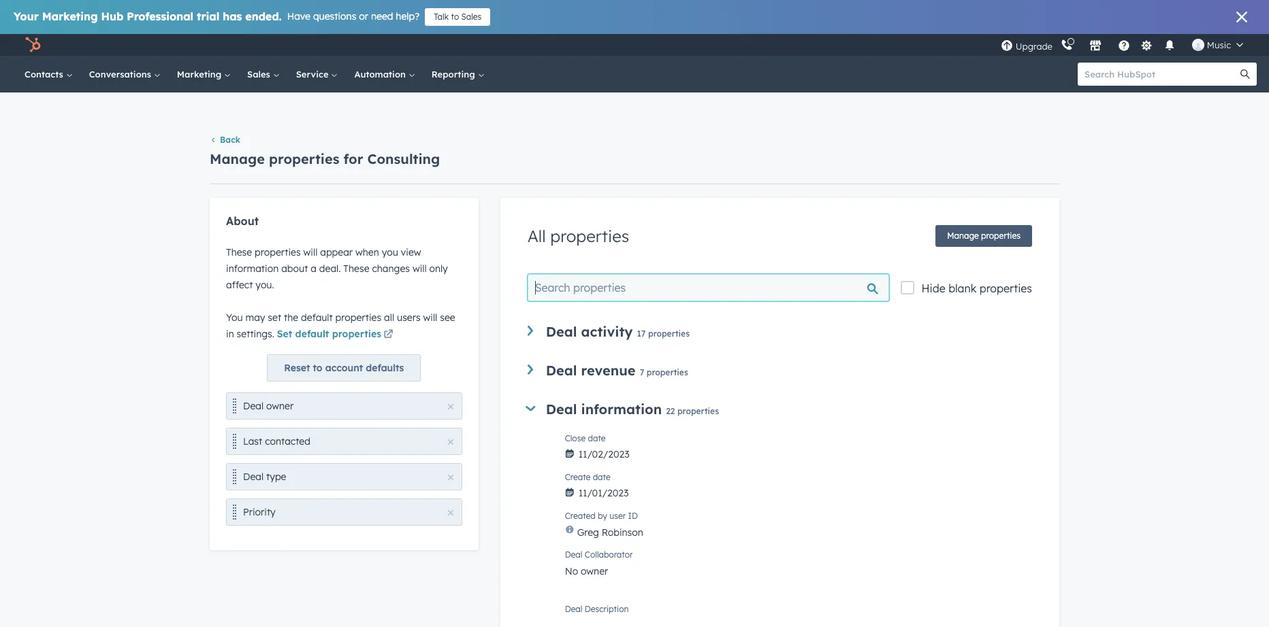 Task type: describe. For each thing, give the bounding box(es) containing it.
0 horizontal spatial these
[[226, 247, 252, 259]]

see
[[440, 312, 455, 324]]

properties inside deal revenue 7 properties
[[647, 368, 688, 378]]

17
[[637, 329, 646, 339]]

Search properties search field
[[528, 275, 889, 302]]

contacts link
[[16, 56, 81, 93]]

no owner button
[[565, 559, 1033, 586]]

greg robinson
[[577, 527, 644, 540]]

questions
[[313, 10, 356, 22]]

marketing link
[[169, 56, 239, 93]]

all
[[384, 312, 394, 324]]

deal revenue 7 properties
[[546, 363, 688, 380]]

1 vertical spatial information
[[581, 401, 662, 418]]

have
[[287, 10, 311, 22]]

search button
[[1234, 63, 1257, 86]]

back link
[[210, 135, 240, 145]]

close image for deal owner
[[448, 405, 453, 410]]

1 horizontal spatial these
[[344, 263, 370, 275]]

caret image for deal information
[[526, 407, 536, 412]]

properties left link opens in a new window icon
[[332, 329, 381, 341]]

service link
[[288, 56, 346, 93]]

greg robinson button
[[577, 520, 1033, 542]]

1 vertical spatial marketing
[[177, 69, 224, 80]]

Create date text field
[[565, 481, 1033, 503]]

reporting
[[432, 69, 478, 80]]

calling icon button
[[1056, 36, 1079, 54]]

professional
[[127, 10, 194, 23]]

properties inside deal activity 17 properties
[[648, 329, 690, 339]]

marketplaces image
[[1090, 40, 1102, 52]]

you
[[382, 247, 398, 259]]

deal for description
[[565, 605, 583, 615]]

close image for last contacted
[[448, 440, 453, 446]]

menu containing music
[[1000, 34, 1253, 56]]

properties inside the you may set the default properties all users will see in settings.
[[335, 312, 382, 324]]

0 vertical spatial owner
[[266, 401, 294, 413]]

will inside the you may set the default properties all users will see in settings.
[[423, 312, 437, 324]]

users
[[397, 312, 421, 324]]

reset
[[284, 363, 310, 375]]

22
[[666, 407, 675, 417]]

properties right all
[[551, 226, 629, 247]]

deal activity 17 properties
[[546, 324, 690, 341]]

manage properties
[[948, 231, 1021, 241]]

deal information 22 properties
[[546, 401, 719, 418]]

all
[[528, 226, 546, 247]]

talk to sales
[[434, 12, 482, 22]]

help button
[[1113, 34, 1136, 56]]

sales inside button
[[461, 12, 482, 22]]

conversations link
[[81, 56, 169, 93]]

create
[[565, 473, 591, 483]]

calling icon image
[[1061, 40, 1073, 52]]

date for create date
[[593, 473, 611, 483]]

caret image
[[528, 365, 533, 375]]

Close date text field
[[565, 442, 1033, 464]]

close date
[[565, 434, 606, 444]]

deal type
[[243, 472, 286, 484]]

deal for owner
[[243, 401, 264, 413]]

settings.
[[237, 329, 274, 341]]

help?
[[396, 10, 420, 22]]

deal description
[[565, 605, 629, 615]]

contacts
[[25, 69, 66, 80]]

account
[[325, 363, 363, 375]]

deal.
[[319, 263, 341, 275]]

Deal Description text field
[[565, 603, 1033, 628]]

talk to sales button
[[425, 8, 491, 26]]

reporting link
[[423, 56, 493, 93]]

only
[[429, 263, 448, 275]]

conversations
[[89, 69, 154, 80]]

set
[[277, 329, 292, 341]]

set
[[268, 312, 281, 324]]

need
[[371, 10, 393, 22]]

type
[[266, 472, 286, 484]]

reset to account defaults
[[284, 363, 404, 375]]

robinson
[[602, 527, 644, 540]]

upgrade image
[[1001, 40, 1013, 52]]

service
[[296, 69, 331, 80]]

these properties will appear when you view information about a deal. these changes will only affect you.
[[226, 247, 448, 292]]

the
[[284, 312, 298, 324]]

when
[[356, 247, 379, 259]]

0 horizontal spatial marketing
[[42, 10, 98, 23]]

settings image
[[1141, 40, 1153, 52]]

all properties
[[528, 226, 629, 247]]

hubspot link
[[16, 37, 51, 53]]

greg robinson image
[[1193, 39, 1205, 51]]

to for sales
[[451, 12, 459, 22]]

or
[[359, 10, 369, 22]]

about
[[281, 263, 308, 275]]

view
[[401, 247, 421, 259]]

to for account
[[313, 363, 323, 375]]

id
[[628, 512, 638, 522]]



Task type: locate. For each thing, give the bounding box(es) containing it.
sales link
[[239, 56, 288, 93]]

affect
[[226, 279, 253, 292]]

consulting
[[368, 150, 440, 167]]

close
[[565, 434, 586, 444]]

deal for type
[[243, 472, 264, 484]]

you may set the default properties all users will see in settings.
[[226, 312, 455, 341]]

date right create
[[593, 473, 611, 483]]

1 vertical spatial caret image
[[526, 407, 536, 412]]

0 vertical spatial close image
[[1237, 12, 1248, 22]]

1 vertical spatial manage
[[948, 231, 979, 241]]

1 horizontal spatial to
[[451, 12, 459, 22]]

properties right blank
[[980, 282, 1033, 296]]

sales
[[461, 12, 482, 22], [247, 69, 273, 80]]

properties inside deal information 22 properties
[[678, 407, 719, 417]]

properties up set default properties link
[[335, 312, 382, 324]]

menu
[[1000, 34, 1253, 56]]

deal up last
[[243, 401, 264, 413]]

deal up no
[[565, 551, 583, 561]]

has
[[223, 10, 242, 23]]

date
[[588, 434, 606, 444], [593, 473, 611, 483]]

your marketing hub professional trial has ended. have questions or need help?
[[14, 10, 420, 23]]

will left see
[[423, 312, 437, 324]]

defaults
[[366, 363, 404, 375]]

manage properties link
[[936, 226, 1033, 247]]

may
[[246, 312, 265, 324]]

Search HubSpot search field
[[1078, 63, 1245, 86]]

3 close image from the top
[[448, 476, 453, 481]]

deal collaborator no owner
[[565, 551, 633, 579]]

7
[[640, 368, 644, 378]]

1 vertical spatial default
[[295, 329, 329, 341]]

will
[[303, 247, 318, 259], [413, 263, 427, 275], [423, 312, 437, 324]]

properties up "about" in the left top of the page
[[255, 247, 301, 259]]

to
[[451, 12, 459, 22], [313, 363, 323, 375]]

1 horizontal spatial information
[[581, 401, 662, 418]]

properties
[[269, 150, 340, 167], [551, 226, 629, 247], [982, 231, 1021, 241], [255, 247, 301, 259], [980, 282, 1033, 296], [335, 312, 382, 324], [332, 329, 381, 341], [648, 329, 690, 339], [647, 368, 688, 378], [678, 407, 719, 417]]

deal left activity
[[546, 324, 577, 341]]

caret image for deal activity
[[528, 326, 533, 336]]

0 vertical spatial manage
[[210, 150, 265, 167]]

greg
[[577, 527, 599, 540]]

search image
[[1241, 69, 1251, 79]]

deal left description
[[565, 605, 583, 615]]

manage for manage properties for consulting
[[210, 150, 265, 167]]

0 horizontal spatial owner
[[266, 401, 294, 413]]

caret image down caret image
[[526, 407, 536, 412]]

back
[[220, 135, 240, 145]]

owner inside deal collaborator no owner
[[581, 566, 608, 579]]

1 horizontal spatial marketing
[[177, 69, 224, 80]]

create date
[[565, 473, 611, 483]]

priority
[[243, 507, 276, 519]]

2 vertical spatial will
[[423, 312, 437, 324]]

link opens in a new window image
[[384, 331, 393, 341]]

you
[[226, 312, 243, 324]]

revenue
[[581, 363, 636, 380]]

1 close image from the top
[[448, 405, 453, 410]]

2 close image from the top
[[448, 440, 453, 446]]

date right close
[[588, 434, 606, 444]]

last contacted
[[243, 436, 311, 448]]

manage for manage properties
[[948, 231, 979, 241]]

user
[[610, 512, 626, 522]]

1 horizontal spatial owner
[[581, 566, 608, 579]]

deal left type
[[243, 472, 264, 484]]

0 horizontal spatial information
[[226, 263, 279, 275]]

deal for collaborator
[[565, 551, 583, 561]]

1 horizontal spatial sales
[[461, 12, 482, 22]]

caret image up caret image
[[528, 326, 533, 336]]

properties inside these properties will appear when you view information about a deal. these changes will only affect you.
[[255, 247, 301, 259]]

trial
[[197, 10, 220, 23]]

0 vertical spatial these
[[226, 247, 252, 259]]

1 vertical spatial date
[[593, 473, 611, 483]]

for
[[344, 150, 363, 167]]

deal
[[546, 324, 577, 341], [546, 363, 577, 380], [243, 401, 264, 413], [546, 401, 577, 418], [243, 472, 264, 484], [565, 551, 583, 561], [565, 605, 583, 615]]

close image
[[1237, 12, 1248, 22], [448, 511, 453, 517]]

1 vertical spatial owner
[[581, 566, 608, 579]]

manage down "back"
[[210, 150, 265, 167]]

activity
[[581, 324, 633, 341]]

information
[[226, 263, 279, 275], [581, 401, 662, 418]]

default
[[301, 312, 333, 324], [295, 329, 329, 341]]

date for close date
[[588, 434, 606, 444]]

to right talk
[[451, 12, 459, 22]]

0 vertical spatial close image
[[448, 405, 453, 410]]

deal for information
[[546, 401, 577, 418]]

2 vertical spatial close image
[[448, 476, 453, 481]]

created
[[565, 512, 596, 522]]

about
[[226, 215, 259, 228]]

talk
[[434, 12, 449, 22]]

settings link
[[1139, 38, 1156, 52]]

ended.
[[245, 10, 282, 23]]

1 horizontal spatial manage
[[948, 231, 979, 241]]

marketing left hub
[[42, 10, 98, 23]]

0 vertical spatial will
[[303, 247, 318, 259]]

deal for activity
[[546, 324, 577, 341]]

hide
[[922, 282, 946, 296]]

deal owner
[[243, 401, 294, 413]]

1 vertical spatial will
[[413, 263, 427, 275]]

0 vertical spatial information
[[226, 263, 279, 275]]

properties left for
[[269, 150, 340, 167]]

manage
[[210, 150, 265, 167], [948, 231, 979, 241]]

deal inside deal collaborator no owner
[[565, 551, 583, 561]]

owner down collaborator
[[581, 566, 608, 579]]

automation
[[354, 69, 409, 80]]

information down deal revenue 7 properties
[[581, 401, 662, 418]]

1 vertical spatial close image
[[448, 440, 453, 446]]

1 vertical spatial to
[[313, 363, 323, 375]]

collaborator
[[585, 551, 633, 561]]

automation link
[[346, 56, 423, 93]]

properties right 22 at the right of page
[[678, 407, 719, 417]]

owner
[[266, 401, 294, 413], [581, 566, 608, 579]]

blank
[[949, 282, 977, 296]]

will down view
[[413, 263, 427, 275]]

last
[[243, 436, 262, 448]]

information up you.
[[226, 263, 279, 275]]

hubspot image
[[25, 37, 41, 53]]

1 vertical spatial close image
[[448, 511, 453, 517]]

0 vertical spatial caret image
[[528, 326, 533, 336]]

your
[[14, 10, 39, 23]]

music
[[1208, 40, 1231, 50]]

notifications image
[[1164, 40, 1176, 52]]

manage up blank
[[948, 231, 979, 241]]

close image for deal type
[[448, 476, 453, 481]]

deal for revenue
[[546, 363, 577, 380]]

default down the
[[295, 329, 329, 341]]

1 vertical spatial sales
[[247, 69, 273, 80]]

reset to account defaults button
[[267, 355, 421, 382]]

default up the set default properties
[[301, 312, 333, 324]]

close image
[[448, 405, 453, 410], [448, 440, 453, 446], [448, 476, 453, 481]]

these
[[226, 247, 252, 259], [344, 263, 370, 275]]

0 vertical spatial sales
[[461, 12, 482, 22]]

help image
[[1118, 40, 1131, 52]]

manage properties for consulting
[[210, 150, 440, 167]]

0 vertical spatial default
[[301, 312, 333, 324]]

properties up hide blank properties at top right
[[982, 231, 1021, 241]]

description
[[585, 605, 629, 615]]

these down 'when'
[[344, 263, 370, 275]]

contacted
[[265, 436, 311, 448]]

hide blank properties
[[922, 282, 1033, 296]]

in
[[226, 329, 234, 341]]

sales left service
[[247, 69, 273, 80]]

sales right talk
[[461, 12, 482, 22]]

deal up close
[[546, 401, 577, 418]]

default inside the you may set the default properties all users will see in settings.
[[301, 312, 333, 324]]

changes
[[372, 263, 410, 275]]

properties right 7 at right bottom
[[647, 368, 688, 378]]

set default properties
[[277, 329, 381, 341]]

music button
[[1184, 34, 1252, 56]]

by
[[598, 512, 607, 522]]

0 vertical spatial date
[[588, 434, 606, 444]]

0 horizontal spatial to
[[313, 363, 323, 375]]

0 horizontal spatial sales
[[247, 69, 273, 80]]

0 vertical spatial marketing
[[42, 10, 98, 23]]

link opens in a new window image
[[384, 328, 393, 344]]

notifications button
[[1158, 34, 1182, 56]]

to right the reset
[[313, 363, 323, 375]]

0 vertical spatial to
[[451, 12, 459, 22]]

appear
[[320, 247, 353, 259]]

created by user id
[[565, 512, 638, 522]]

caret image
[[528, 326, 533, 336], [526, 407, 536, 412]]

these down about
[[226, 247, 252, 259]]

owner up last contacted
[[266, 401, 294, 413]]

1 horizontal spatial close image
[[1237, 12, 1248, 22]]

properties right the 17 at the right
[[648, 329, 690, 339]]

1 vertical spatial these
[[344, 263, 370, 275]]

0 horizontal spatial manage
[[210, 150, 265, 167]]

will up a
[[303, 247, 318, 259]]

hub
[[101, 10, 124, 23]]

information inside these properties will appear when you view information about a deal. these changes will only affect you.
[[226, 263, 279, 275]]

0 horizontal spatial close image
[[448, 511, 453, 517]]

marketing down trial
[[177, 69, 224, 80]]

set default properties link
[[277, 328, 396, 344]]

deal right caret image
[[546, 363, 577, 380]]



Task type: vqa. For each thing, say whether or not it's contained in the screenshot.
Search Templates search box
no



